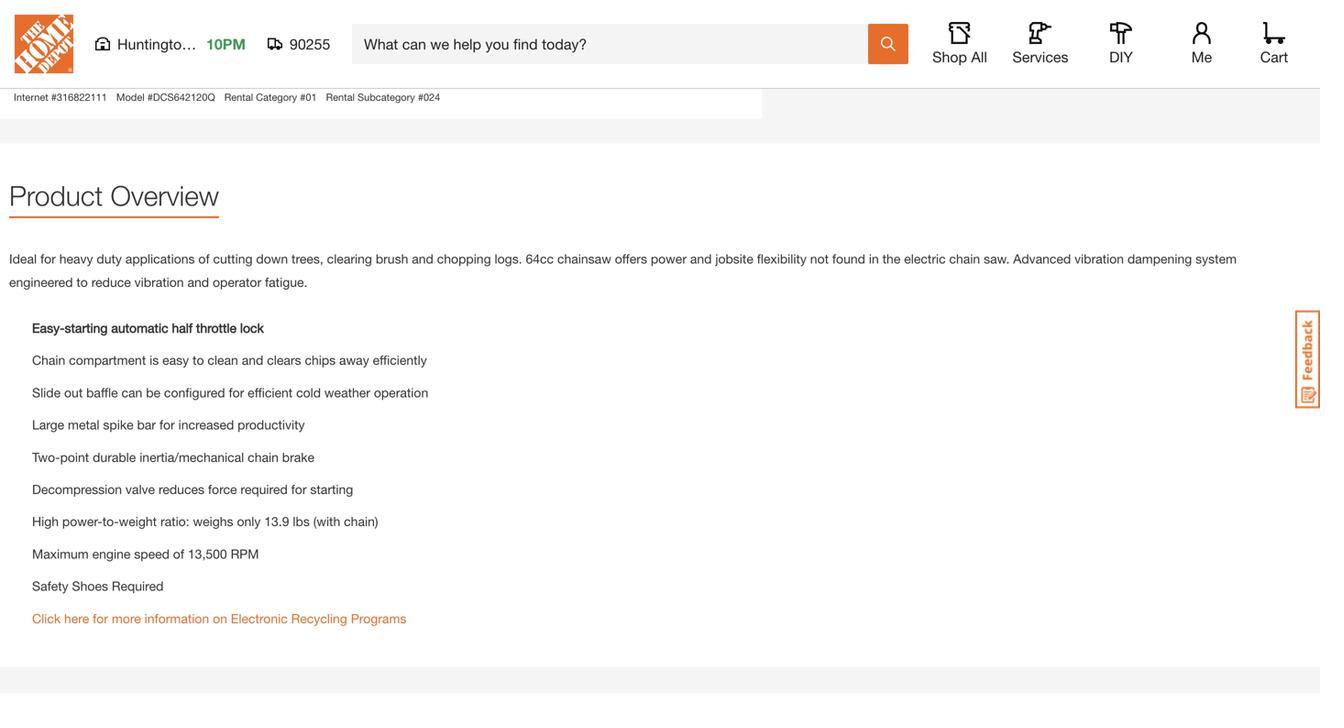 Task type: describe. For each thing, give the bounding box(es) containing it.
easy
[[162, 353, 189, 368]]

required
[[241, 482, 288, 497]]

1 # from the left
[[51, 91, 57, 103]]

easy-
[[32, 320, 65, 336]]

brush
[[376, 251, 408, 266]]

weather
[[325, 385, 370, 400]]

shop all button
[[931, 22, 989, 66]]

product
[[9, 179, 103, 212]]

cart link
[[1254, 22, 1295, 66]]

category
[[256, 91, 297, 103]]

hover image to zoom link
[[120, 0, 670, 54]]

high
[[32, 514, 59, 529]]

only
[[237, 514, 261, 529]]

information
[[145, 611, 209, 626]]

product overview
[[9, 179, 219, 212]]

chain inside ideal for heavy duty applications of cutting down trees, clearing brush and chopping logs. 64cc chainsaw offers power and jobsite flexibility not found in the electric chain saw. advanced vibration dampening system engineered to reduce vibration and operator fatigue.
[[949, 251, 980, 266]]

bar
[[137, 417, 156, 432]]

90255 button
[[268, 35, 331, 53]]

more
[[112, 611, 141, 626]]

90255
[[290, 35, 331, 53]]

valve
[[126, 482, 155, 497]]

0 vertical spatial vibration
[[1075, 251, 1124, 266]]

1 vertical spatial of
[[173, 546, 184, 562]]

dampening
[[1128, 251, 1192, 266]]

not
[[810, 251, 829, 266]]

for right bar
[[159, 417, 175, 432]]

for right here
[[93, 611, 108, 626]]

for down chain compartment is easy to clean and clears chips away efficiently
[[229, 385, 244, 400]]

jobsite
[[716, 251, 754, 266]]

logs.
[[495, 251, 522, 266]]

weight
[[119, 514, 157, 529]]

of inside ideal for heavy duty applications of cutting down trees, clearing brush and chopping logs. 64cc chainsaw offers power and jobsite flexibility not found in the electric chain saw. advanced vibration dampening system engineered to reduce vibration and operator fatigue.
[[198, 251, 210, 266]]

subcategory
[[358, 91, 415, 103]]

internet # 316822111 model # dcs642120q rental category # 01 rental subcategory # 024
[[14, 91, 440, 103]]

the
[[883, 251, 901, 266]]

13,500
[[188, 546, 227, 562]]

system
[[1196, 251, 1237, 266]]

in
[[869, 251, 879, 266]]

be
[[146, 385, 160, 400]]

diy
[[1110, 48, 1133, 66]]

efficient
[[248, 385, 293, 400]]

and right power
[[690, 251, 712, 266]]

64cc
[[526, 251, 554, 266]]

ideal for heavy duty applications of cutting down trees, clearing brush and chopping logs. 64cc chainsaw offers power and jobsite flexibility not found in the electric chain saw. advanced vibration dampening system engineered to reduce vibration and operator fatigue.
[[9, 251, 1237, 290]]

away
[[339, 353, 369, 368]]

applications
[[125, 251, 195, 266]]

for down brake
[[291, 482, 307, 497]]

feedback link image
[[1296, 310, 1320, 409]]

large
[[32, 417, 64, 432]]

clears
[[267, 353, 301, 368]]

spike
[[103, 417, 134, 432]]

all
[[971, 48, 987, 66]]

advanced
[[1013, 251, 1071, 266]]

flexibility
[[757, 251, 807, 266]]

me
[[1192, 48, 1212, 66]]

huntington park
[[117, 35, 224, 53]]

internet
[[14, 91, 48, 103]]

for inside ideal for heavy duty applications of cutting down trees, clearing brush and chopping logs. 64cc chainsaw offers power and jobsite flexibility not found in the electric chain saw. advanced vibration dampening system engineered to reduce vibration and operator fatigue.
[[40, 251, 56, 266]]

maximum engine speed of 13,500 rpm
[[32, 546, 259, 562]]

ideal
[[9, 251, 37, 266]]

can
[[121, 385, 142, 400]]

power-
[[62, 514, 102, 529]]

decompression
[[32, 482, 122, 497]]

01
[[306, 91, 317, 103]]

speed
[[134, 546, 170, 562]]

What can we help you find today? search field
[[364, 25, 867, 63]]

power
[[651, 251, 687, 266]]

operator
[[213, 274, 261, 290]]

maximum
[[32, 546, 89, 562]]

duty
[[97, 251, 122, 266]]



Task type: vqa. For each thing, say whether or not it's contained in the screenshot.
compartment
yes



Task type: locate. For each thing, give the bounding box(es) containing it.
of
[[198, 251, 210, 266], [173, 546, 184, 562]]

efficiently
[[373, 353, 427, 368]]

vibration
[[1075, 251, 1124, 266], [134, 274, 184, 290]]

brake
[[282, 450, 315, 465]]

# right model
[[147, 91, 153, 103]]

to inside hover image to zoom link
[[409, 37, 421, 52]]

1 horizontal spatial to
[[193, 353, 204, 368]]

electric
[[904, 251, 946, 266]]

vibration right advanced
[[1075, 251, 1124, 266]]

to inside ideal for heavy duty applications of cutting down trees, clearing brush and chopping logs. 64cc chainsaw offers power and jobsite flexibility not found in the electric chain saw. advanced vibration dampening system engineered to reduce vibration and operator fatigue.
[[76, 274, 88, 290]]

and
[[412, 251, 434, 266], [690, 251, 712, 266], [187, 274, 209, 290], [242, 353, 263, 368]]

decompression valve reduces force required for starting
[[32, 482, 353, 497]]

chain
[[949, 251, 980, 266], [248, 450, 279, 465]]

clearing
[[327, 251, 372, 266]]

# right category at the top of the page
[[300, 91, 306, 103]]

0 horizontal spatial chain
[[248, 450, 279, 465]]

slide out baffle can be configured for efficient cold weather operation
[[32, 385, 428, 400]]

0 horizontal spatial rental
[[224, 91, 253, 103]]

2 horizontal spatial to
[[409, 37, 421, 52]]

huntington
[[117, 35, 190, 53]]

engine
[[92, 546, 131, 562]]

is
[[150, 353, 159, 368]]

down
[[256, 251, 288, 266]]

1 horizontal spatial chain
[[949, 251, 980, 266]]

cold
[[296, 385, 321, 400]]

3 # from the left
[[300, 91, 306, 103]]

and left 'operator'
[[187, 274, 209, 290]]

4 # from the left
[[418, 91, 424, 103]]

chain left saw.
[[949, 251, 980, 266]]

and right clean
[[242, 353, 263, 368]]

rental right 01
[[326, 91, 355, 103]]

compartment
[[69, 353, 146, 368]]

two-
[[32, 450, 60, 465]]

durable
[[93, 450, 136, 465]]

required
[[112, 579, 164, 594]]

to left zoom
[[409, 37, 421, 52]]

park
[[194, 35, 224, 53]]

hover image to zoom
[[333, 37, 458, 52]]

vibration down applications at the top
[[134, 274, 184, 290]]

recycling
[[291, 611, 347, 626]]

automatic
[[111, 320, 168, 336]]

0 vertical spatial chain
[[949, 251, 980, 266]]

1 vertical spatial starting
[[310, 482, 353, 497]]

cart
[[1261, 48, 1289, 66]]

inertia/mechanical
[[140, 450, 244, 465]]

for
[[40, 251, 56, 266], [229, 385, 244, 400], [159, 417, 175, 432], [291, 482, 307, 497], [93, 611, 108, 626]]

electronic
[[231, 611, 288, 626]]

0 horizontal spatial to
[[76, 274, 88, 290]]

configured
[[164, 385, 225, 400]]

rpm
[[231, 546, 259, 562]]

throttle
[[196, 320, 237, 336]]

1 horizontal spatial vibration
[[1075, 251, 1124, 266]]

click here for more information on electronic recycling programs link
[[32, 611, 407, 626]]

overview
[[111, 179, 219, 212]]

rental left category at the top of the page
[[224, 91, 253, 103]]

# right the internet
[[51, 91, 57, 103]]

diy button
[[1092, 22, 1151, 66]]

starting up compartment
[[65, 320, 108, 336]]

# right subcategory
[[418, 91, 424, 103]]

productivity
[[238, 417, 305, 432]]

0 horizontal spatial of
[[173, 546, 184, 562]]

shoes
[[72, 579, 108, 594]]

chain up required
[[248, 450, 279, 465]]

shop all
[[933, 48, 987, 66]]

to-
[[102, 514, 119, 529]]

1 rental from the left
[[224, 91, 253, 103]]

reduces
[[159, 482, 204, 497]]

and right brush
[[412, 251, 434, 266]]

click
[[32, 611, 61, 626]]

to down heavy
[[76, 274, 88, 290]]

increased
[[178, 417, 234, 432]]

programs
[[351, 611, 407, 626]]

slide
[[32, 385, 61, 400]]

force
[[208, 482, 237, 497]]

1 vertical spatial chain
[[248, 450, 279, 465]]

for up engineered
[[40, 251, 56, 266]]

services
[[1013, 48, 1069, 66]]

engineered
[[9, 274, 73, 290]]

1 horizontal spatial rental
[[326, 91, 355, 103]]

zoom
[[424, 37, 458, 52]]

to right easy at the left of the page
[[193, 353, 204, 368]]

2 # from the left
[[147, 91, 153, 103]]

cutting
[[213, 251, 253, 266]]

024
[[424, 91, 440, 103]]

weighs
[[193, 514, 233, 529]]

chain
[[32, 353, 65, 368]]

fatigue.
[[265, 274, 308, 290]]

hover
[[333, 37, 367, 52]]

starting up (with
[[310, 482, 353, 497]]

0 vertical spatial to
[[409, 37, 421, 52]]

1 vertical spatial vibration
[[134, 274, 184, 290]]

found
[[832, 251, 866, 266]]

2 rental from the left
[[326, 91, 355, 103]]

chainsaw
[[557, 251, 611, 266]]

rental
[[224, 91, 253, 103], [326, 91, 355, 103]]

chain compartment is easy to clean and clears chips away efficiently
[[32, 353, 427, 368]]

to
[[409, 37, 421, 52], [76, 274, 88, 290], [193, 353, 204, 368]]

0 vertical spatial starting
[[65, 320, 108, 336]]

1 horizontal spatial of
[[198, 251, 210, 266]]

0 horizontal spatial vibration
[[134, 274, 184, 290]]

out
[[64, 385, 83, 400]]

safety shoes required
[[32, 579, 164, 594]]

shop
[[933, 48, 967, 66]]

1 vertical spatial to
[[76, 274, 88, 290]]

2 vertical spatial to
[[193, 353, 204, 368]]

dcs642120q
[[153, 91, 215, 103]]

on
[[213, 611, 227, 626]]

me button
[[1173, 22, 1231, 66]]

10pm
[[206, 35, 246, 53]]

the home depot logo image
[[15, 15, 73, 73]]

of left cutting at the top of page
[[198, 251, 210, 266]]

reduce
[[91, 274, 131, 290]]

chips
[[305, 353, 336, 368]]

here
[[64, 611, 89, 626]]

point
[[60, 450, 89, 465]]

services button
[[1011, 22, 1070, 66]]

half
[[172, 320, 193, 336]]

of right 'speed' in the bottom left of the page
[[173, 546, 184, 562]]

click here for more information on electronic recycling programs
[[32, 611, 407, 626]]

13.9
[[264, 514, 289, 529]]

0 vertical spatial of
[[198, 251, 210, 266]]

easy-starting automatic half throttle lock
[[32, 320, 264, 336]]

0 horizontal spatial starting
[[65, 320, 108, 336]]

heavy
[[59, 251, 93, 266]]

1 horizontal spatial starting
[[310, 482, 353, 497]]

metal
[[68, 417, 99, 432]]

chopping
[[437, 251, 491, 266]]



